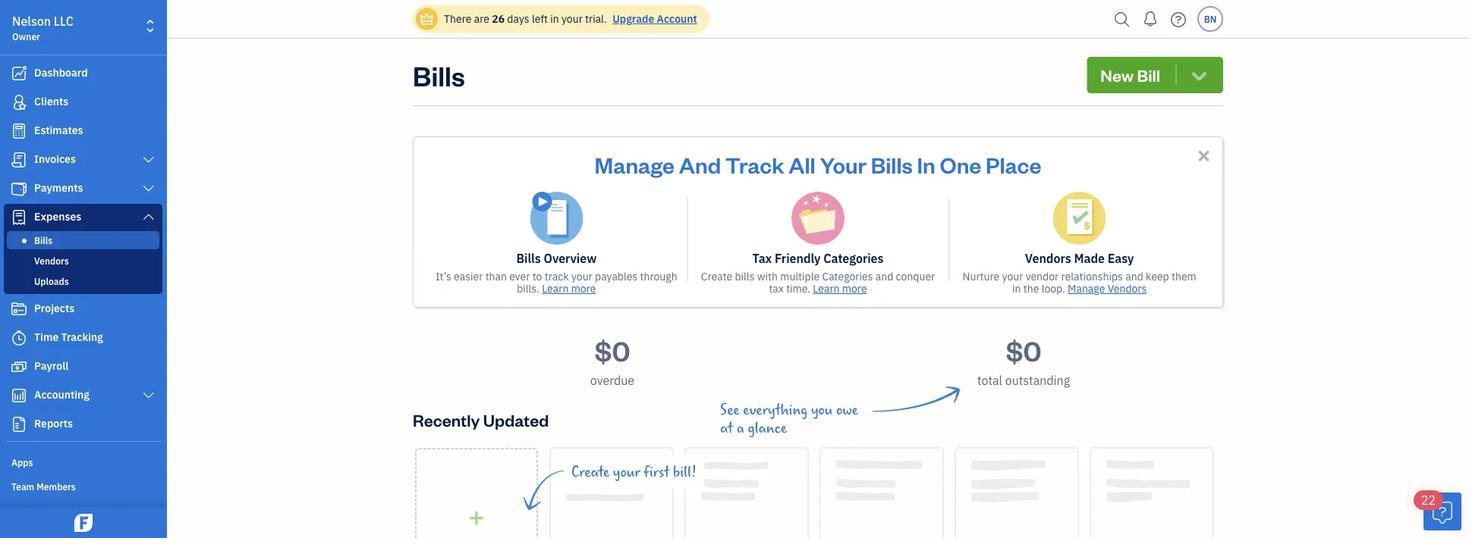 Task type: locate. For each thing, give the bounding box(es) containing it.
to
[[533, 270, 542, 284]]

learn more down tax friendly categories
[[813, 282, 867, 296]]

payment image
[[10, 181, 28, 197]]

0 horizontal spatial manage
[[595, 150, 675, 179]]

payroll
[[34, 359, 69, 373]]

projects link
[[4, 296, 162, 323]]

0 vertical spatial chevron large down image
[[142, 154, 156, 166]]

bills left in
[[871, 150, 913, 179]]

2 learn more from the left
[[813, 282, 867, 296]]

chevron large down image for payments
[[142, 183, 156, 195]]

conquer
[[896, 270, 935, 284]]

vendors down easy in the right top of the page
[[1108, 282, 1147, 296]]

your down overview
[[571, 270, 593, 284]]

bills.
[[517, 282, 540, 296]]

create left first at the bottom left of page
[[571, 464, 610, 481]]

learn right time. on the right of page
[[813, 282, 840, 296]]

2 $0 from the left
[[1006, 332, 1042, 368]]

1 and from the left
[[876, 270, 894, 284]]

tax friendly categories image
[[792, 192, 845, 245]]

0 vertical spatial in
[[550, 12, 559, 26]]

new bill
[[1101, 64, 1160, 86]]

updated
[[483, 409, 549, 431]]

owner
[[12, 30, 40, 43]]

vendors
[[1025, 251, 1071, 267], [34, 255, 69, 267], [1108, 282, 1147, 296]]

create bills with multiple categories and conquer tax time.
[[701, 270, 935, 296]]

in
[[550, 12, 559, 26], [1012, 282, 1021, 296]]

categories
[[824, 251, 884, 267], [822, 270, 873, 284]]

members
[[36, 481, 76, 493]]

projects
[[34, 302, 75, 316]]

tax
[[752, 251, 772, 267]]

1 horizontal spatial and
[[1126, 270, 1144, 284]]

chevron large down image for expenses
[[142, 211, 156, 223]]

client image
[[10, 95, 28, 110]]

in inside nurture your vendor relationships and keep them in the loop.
[[1012, 282, 1021, 296]]

bn button
[[1198, 6, 1223, 32]]

and
[[679, 150, 721, 179]]

bills
[[413, 57, 465, 93], [871, 150, 913, 179], [34, 235, 53, 247], [516, 251, 541, 267]]

2 chevron large down image from the top
[[142, 183, 156, 195]]

easier
[[454, 270, 483, 284]]

0 vertical spatial manage
[[595, 150, 675, 179]]

1 horizontal spatial create
[[701, 270, 733, 284]]

outstanding
[[1005, 373, 1070, 389]]

new bill button
[[1087, 57, 1223, 93]]

learn for overview
[[542, 282, 569, 296]]

in left the
[[1012, 282, 1021, 296]]

trial.
[[585, 12, 607, 26]]

categories inside create bills with multiple categories and conquer tax time.
[[822, 270, 873, 284]]

vendors up vendor
[[1025, 251, 1071, 267]]

estimate image
[[10, 124, 28, 139]]

loop.
[[1042, 282, 1065, 296]]

1 $0 from the left
[[595, 332, 630, 368]]

1 vertical spatial in
[[1012, 282, 1021, 296]]

1 horizontal spatial manage
[[1068, 282, 1105, 296]]

1 vertical spatial create
[[571, 464, 610, 481]]

0 horizontal spatial create
[[571, 464, 610, 481]]

main element
[[0, 0, 205, 539]]

apps
[[11, 457, 33, 469]]

recently
[[413, 409, 480, 431]]

and down easy in the right top of the page
[[1126, 270, 1144, 284]]

the
[[1024, 282, 1039, 296]]

0 horizontal spatial vendors
[[34, 255, 69, 267]]

bills down crown image
[[413, 57, 465, 93]]

invoice image
[[10, 153, 28, 168]]

0 horizontal spatial learn more
[[542, 282, 596, 296]]

payroll link
[[4, 354, 162, 381]]

1 more from the left
[[571, 282, 596, 296]]

team
[[11, 481, 34, 493]]

0 vertical spatial categories
[[824, 251, 884, 267]]

more for tax friendly categories
[[842, 282, 867, 296]]

create
[[701, 270, 733, 284], [571, 464, 610, 481]]

learn right bills.
[[542, 282, 569, 296]]

2 learn from the left
[[813, 282, 840, 296]]

bills overview image
[[530, 192, 583, 245]]

manage left and
[[595, 150, 675, 179]]

total
[[977, 373, 1002, 389]]

vendors up uploads
[[34, 255, 69, 267]]

left
[[532, 12, 548, 26]]

money image
[[10, 360, 28, 375]]

manage and track all your bills in one place
[[595, 150, 1042, 179]]

bills
[[735, 270, 755, 284]]

and
[[876, 270, 894, 284], [1126, 270, 1144, 284]]

3 chevron large down image from the top
[[142, 211, 156, 223]]

learn more down overview
[[542, 282, 596, 296]]

0 vertical spatial create
[[701, 270, 733, 284]]

chevron large down image inside payments link
[[142, 183, 156, 195]]

create left bills
[[701, 270, 733, 284]]

bills link
[[7, 231, 159, 250]]

categories up create bills with multiple categories and conquer tax time.
[[824, 251, 884, 267]]

apps link
[[4, 451, 162, 474]]

2 vertical spatial chevron large down image
[[142, 211, 156, 223]]

chevrondown image
[[1189, 65, 1210, 86]]

estimates link
[[4, 118, 162, 145]]

2 more from the left
[[842, 282, 867, 296]]

more right track at bottom
[[571, 282, 596, 296]]

0 horizontal spatial in
[[550, 12, 559, 26]]

clients
[[34, 94, 68, 109]]

crown image
[[419, 11, 435, 27]]

1 chevron large down image from the top
[[142, 154, 156, 166]]

overdue
[[590, 373, 635, 389]]

and left conquer
[[876, 270, 894, 284]]

$0
[[595, 332, 630, 368], [1006, 332, 1042, 368]]

1 horizontal spatial learn
[[813, 282, 840, 296]]

1 learn more from the left
[[542, 282, 596, 296]]

0 horizontal spatial more
[[571, 282, 596, 296]]

manage
[[595, 150, 675, 179], [1068, 282, 1105, 296]]

$0 total outstanding
[[977, 332, 1070, 389]]

than
[[485, 270, 507, 284]]

chevron large down image
[[142, 390, 156, 402]]

2 horizontal spatial vendors
[[1108, 282, 1147, 296]]

your inside it's easier than ever to track your payables through bills.
[[571, 270, 593, 284]]

them
[[1172, 270, 1197, 284]]

2 and from the left
[[1126, 270, 1144, 284]]

bill
[[1137, 64, 1160, 86]]

$0 up overdue
[[595, 332, 630, 368]]

0 horizontal spatial $0
[[595, 332, 630, 368]]

your left the
[[1002, 270, 1023, 284]]

more for bills overview
[[571, 282, 596, 296]]

22 button
[[1414, 491, 1462, 531]]

reports
[[34, 417, 73, 431]]

$0 up outstanding at the bottom of the page
[[1006, 332, 1042, 368]]

overview
[[544, 251, 597, 267]]

bills down expenses on the left top
[[34, 235, 53, 247]]

chevron large down image up bills "link"
[[142, 211, 156, 223]]

more
[[571, 282, 596, 296], [842, 282, 867, 296]]

nelson llc owner
[[12, 13, 74, 43]]

chevron large down image for invoices
[[142, 154, 156, 166]]

time.
[[786, 282, 811, 296]]

in right left
[[550, 12, 559, 26]]

chevron large down image
[[142, 154, 156, 166], [142, 183, 156, 195], [142, 211, 156, 223]]

your
[[562, 12, 583, 26], [571, 270, 593, 284], [1002, 270, 1023, 284], [613, 464, 640, 481]]

1 vertical spatial chevron large down image
[[142, 183, 156, 195]]

your inside nurture your vendor relationships and keep them in the loop.
[[1002, 270, 1023, 284]]

upgrade account link
[[610, 12, 697, 26]]

1 learn from the left
[[542, 282, 569, 296]]

1 horizontal spatial $0
[[1006, 332, 1042, 368]]

everything
[[743, 402, 808, 419]]

learn more
[[542, 282, 596, 296], [813, 282, 867, 296]]

0 horizontal spatial and
[[876, 270, 894, 284]]

dashboard link
[[4, 60, 162, 87]]

$0 inside $0 overdue
[[595, 332, 630, 368]]

dashboard
[[34, 66, 88, 80]]

project image
[[10, 302, 28, 317]]

new
[[1101, 64, 1134, 86]]

bills up to
[[516, 251, 541, 267]]

1 horizontal spatial vendors
[[1025, 251, 1071, 267]]

create inside create bills with multiple categories and conquer tax time.
[[701, 270, 733, 284]]

vendors made easy image
[[1053, 192, 1106, 245]]

1 horizontal spatial more
[[842, 282, 867, 296]]

1 vertical spatial categories
[[822, 270, 873, 284]]

chevron large down image up expenses link
[[142, 183, 156, 195]]

relationships
[[1061, 270, 1123, 284]]

more down tax friendly categories
[[842, 282, 867, 296]]

vendors inside main element
[[34, 255, 69, 267]]

1 horizontal spatial learn more
[[813, 282, 867, 296]]

26
[[492, 12, 505, 26]]

$0 inside the $0 total outstanding
[[1006, 332, 1042, 368]]

your left first at the bottom left of page
[[613, 464, 640, 481]]

categories down tax friendly categories
[[822, 270, 873, 284]]

go to help image
[[1166, 8, 1191, 31]]

create for create bills with multiple categories and conquer tax time.
[[701, 270, 733, 284]]

manage down made on the right of the page
[[1068, 282, 1105, 296]]

$0 for $0 overdue
[[595, 332, 630, 368]]

1 vertical spatial manage
[[1068, 282, 1105, 296]]

0 horizontal spatial learn
[[542, 282, 569, 296]]

tax friendly categories
[[752, 251, 884, 267]]

see
[[720, 402, 740, 419]]

it's
[[436, 270, 451, 284]]

freshbooks image
[[71, 515, 96, 533]]

chevron large down image down the estimates link
[[142, 154, 156, 166]]

bills inside bills "link"
[[34, 235, 53, 247]]

1 horizontal spatial in
[[1012, 282, 1021, 296]]



Task type: describe. For each thing, give the bounding box(es) containing it.
nelson
[[12, 13, 51, 29]]

dashboard image
[[10, 66, 28, 81]]

multiple
[[780, 270, 820, 284]]

glance
[[748, 420, 787, 437]]

close image
[[1195, 147, 1213, 165]]

vendors link
[[7, 252, 159, 270]]

you
[[811, 402, 833, 419]]

your
[[820, 150, 867, 179]]

time
[[34, 331, 59, 345]]

are
[[474, 12, 489, 26]]

manage vendors
[[1068, 282, 1147, 296]]

expense image
[[10, 210, 28, 225]]

$0 for $0 total outstanding
[[1006, 332, 1042, 368]]

payments link
[[4, 175, 162, 203]]

reports link
[[4, 411, 162, 439]]

tax
[[769, 282, 784, 296]]

see everything you owe at a glance
[[720, 402, 858, 437]]

manage for manage vendors
[[1068, 282, 1105, 296]]

accounting
[[34, 388, 90, 402]]

ever
[[509, 270, 530, 284]]

chart image
[[10, 389, 28, 404]]

account
[[657, 12, 697, 26]]

uploads link
[[7, 272, 159, 291]]

team members link
[[4, 475, 162, 498]]

through
[[640, 270, 677, 284]]

learn for friendly
[[813, 282, 840, 296]]

payments
[[34, 181, 83, 195]]

time tracking link
[[4, 325, 162, 352]]

at
[[720, 420, 733, 437]]

a
[[737, 420, 744, 437]]

llc
[[54, 13, 74, 29]]

there
[[444, 12, 472, 26]]

search image
[[1110, 8, 1135, 31]]

recently updated
[[413, 409, 549, 431]]

friendly
[[775, 251, 821, 267]]

track
[[545, 270, 569, 284]]

plus image
[[468, 511, 485, 527]]

items and services image
[[11, 505, 162, 517]]

invoices
[[34, 152, 76, 166]]

days
[[507, 12, 529, 26]]

resource center badge image
[[1424, 493, 1462, 531]]

$0 overdue
[[590, 332, 635, 389]]

in
[[917, 150, 936, 179]]

notifications image
[[1138, 4, 1163, 34]]

time tracking
[[34, 331, 103, 345]]

and inside create bills with multiple categories and conquer tax time.
[[876, 270, 894, 284]]

expenses link
[[4, 204, 162, 231]]

nurture
[[963, 270, 1000, 284]]

report image
[[10, 417, 28, 433]]

there are 26 days left in your trial. upgrade account
[[444, 12, 697, 26]]

tracking
[[61, 331, 103, 345]]

keep
[[1146, 270, 1169, 284]]

bill!
[[673, 464, 697, 481]]

bn
[[1204, 13, 1217, 25]]

nurture your vendor relationships and keep them in the loop.
[[963, 270, 1197, 296]]

manage for manage and track all your bills in one place
[[595, 150, 675, 179]]

easy
[[1108, 251, 1134, 267]]

vendors for vendors made easy
[[1025, 251, 1071, 267]]

vendors for vendors
[[34, 255, 69, 267]]

all
[[789, 150, 816, 179]]

first
[[644, 464, 670, 481]]

invoices link
[[4, 146, 162, 174]]

one
[[940, 150, 982, 179]]

learn more for overview
[[542, 282, 596, 296]]

clients link
[[4, 89, 162, 116]]

owe
[[836, 402, 858, 419]]

track
[[725, 150, 784, 179]]

create for create your first bill!
[[571, 464, 610, 481]]

team members
[[11, 481, 76, 493]]

with
[[757, 270, 778, 284]]

vendor
[[1026, 270, 1059, 284]]

expenses
[[34, 210, 81, 224]]

and inside nurture your vendor relationships and keep them in the loop.
[[1126, 270, 1144, 284]]

new bill button
[[1087, 57, 1223, 93]]

your left trial.
[[562, 12, 583, 26]]

payables
[[595, 270, 638, 284]]

upgrade
[[613, 12, 654, 26]]

made
[[1074, 251, 1105, 267]]

22
[[1421, 493, 1436, 509]]

bills overview
[[516, 251, 597, 267]]

vendors made easy
[[1025, 251, 1134, 267]]

timer image
[[10, 331, 28, 346]]

estimates
[[34, 123, 83, 137]]

uploads
[[34, 275, 69, 288]]

learn more for friendly
[[813, 282, 867, 296]]

it's easier than ever to track your payables through bills.
[[436, 270, 677, 296]]

place
[[986, 150, 1042, 179]]



Task type: vqa. For each thing, say whether or not it's contained in the screenshot.
the "entries" to the bottom
no



